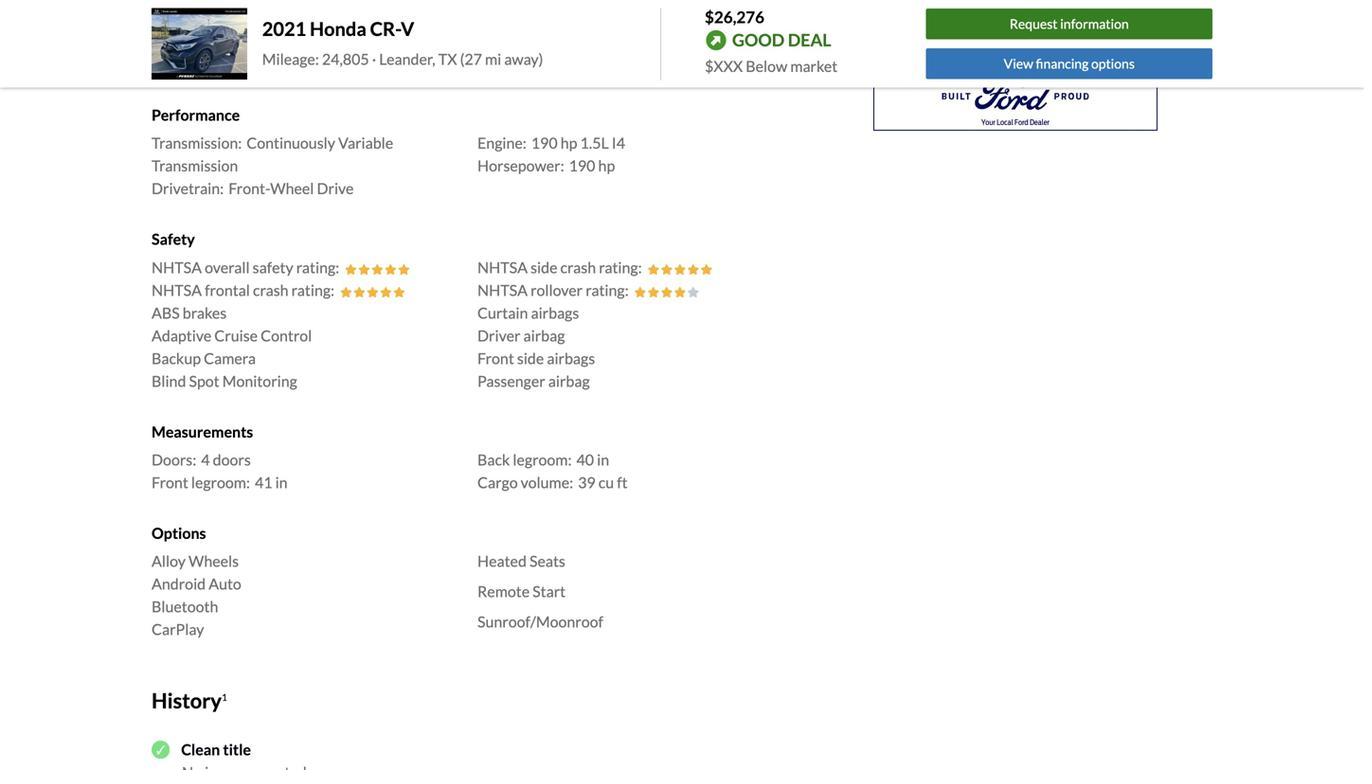 Task type: describe. For each thing, give the bounding box(es) containing it.
1 vertical spatial airbags
[[547, 349, 595, 367]]

30
[[313, 31, 330, 50]]

rating: for nhtsa overall safety rating:
[[296, 258, 339, 276]]

variable
[[338, 134, 393, 152]]

nhtsa side crash rating:
[[477, 258, 642, 276]]

ft
[[617, 473, 628, 492]]

in inside back legroom: 40 in cargo volume: 39 cu ft
[[597, 450, 609, 469]]

continuously
[[247, 134, 335, 152]]

1 vertical spatial airbag
[[548, 372, 590, 390]]

0 horizontal spatial gas
[[182, 55, 204, 73]]

heated seats
[[477, 552, 565, 571]]

history 1
[[152, 688, 227, 713]]

heated
[[477, 552, 527, 571]]

rating: for nhtsa side crash rating:
[[599, 258, 642, 276]]

spot
[[189, 372, 219, 390]]

rollover
[[531, 281, 583, 299]]

market
[[790, 57, 838, 75]]

24,805
[[322, 50, 369, 68]]

fuel tank size: 14 gal combined gas mileage: 30 mpg city gas mileage: 28 mpg
[[152, 8, 368, 73]]

city
[[152, 55, 179, 73]]

curtain
[[477, 303, 528, 322]]

engine: 190 hp 1.5l i4 horsepower: 190 hp
[[477, 134, 625, 175]]

view financing options button
[[926, 48, 1213, 79]]

in inside doors: 4 doors front legroom: 41 in
[[275, 473, 288, 492]]

0 horizontal spatial hp
[[561, 134, 577, 152]]

remote
[[477, 582, 530, 601]]

2021 honda cr-v mileage: 24,805 · leander, tx (27 mi away)
[[262, 17, 543, 68]]

control
[[261, 326, 312, 345]]

bluetooth
[[152, 598, 218, 616]]

clean
[[181, 740, 220, 759]]

nhtsa overall safety rating:
[[152, 258, 339, 276]]

auto
[[209, 575, 241, 593]]

alloy
[[152, 552, 186, 571]]

remote start
[[477, 582, 566, 601]]

backup
[[152, 349, 201, 367]]

legroom: inside doors: 4 doors front legroom: 41 in
[[191, 473, 250, 492]]

cargo
[[477, 473, 518, 492]]

alloy wheels android auto bluetooth carplay
[[152, 552, 241, 639]]

options
[[152, 524, 206, 542]]

34 mpg
[[624, 8, 678, 27]]

tank
[[183, 8, 213, 27]]

safety
[[253, 258, 293, 276]]

measurements
[[152, 422, 253, 441]]

$xxx
[[705, 57, 743, 75]]

1 vertical spatial mpg
[[333, 31, 368, 50]]

0 vertical spatial mpg
[[644, 8, 678, 27]]

drive
[[317, 179, 354, 198]]

good
[[732, 30, 785, 50]]

crash for frontal
[[253, 281, 289, 299]]

combined
[[152, 31, 220, 50]]

$26,276
[[705, 7, 765, 27]]

28
[[267, 55, 285, 73]]

abs
[[152, 303, 180, 322]]

history
[[152, 688, 222, 713]]

0 vertical spatial airbag
[[523, 326, 565, 345]]

1
[[222, 692, 227, 703]]

39
[[578, 473, 596, 492]]

v
[[401, 17, 414, 40]]

continuously variable transmission
[[152, 134, 393, 175]]

android
[[152, 575, 206, 593]]

performance
[[152, 106, 240, 124]]

away)
[[504, 50, 543, 68]]

horsepower:
[[477, 156, 564, 175]]

cr-
[[370, 17, 401, 40]]

14
[[249, 8, 267, 27]]

driver
[[477, 326, 521, 345]]

doors: 4 doors front legroom: 41 in
[[152, 450, 288, 492]]

tx
[[438, 50, 457, 68]]

abs brakes adaptive cruise control backup camera blind spot monitoring
[[152, 303, 312, 390]]

honda
[[310, 17, 366, 40]]

4
[[201, 450, 210, 469]]

2 vertical spatial mpg
[[288, 55, 322, 73]]

transmission:
[[152, 134, 242, 152]]

·
[[372, 50, 376, 68]]

wheels
[[189, 552, 239, 571]]

drivetrain:
[[152, 179, 224, 198]]

nhtsa rollover rating:
[[477, 281, 629, 299]]

back
[[477, 450, 510, 469]]

leander,
[[379, 50, 435, 68]]

advertisement region
[[874, 0, 1158, 131]]

nhtsa frontal crash rating:
[[152, 281, 334, 299]]

transmission
[[152, 156, 238, 175]]

options
[[1091, 55, 1135, 71]]

rating: right rollover
[[586, 281, 629, 299]]



Task type: vqa. For each thing, say whether or not it's contained in the screenshot.
the topmost ARTICLES
no



Task type: locate. For each thing, give the bounding box(es) containing it.
mileage:
[[262, 50, 319, 68]]

0 horizontal spatial 190
[[531, 134, 558, 152]]

mpg right 30
[[333, 31, 368, 50]]

view financing options
[[1004, 55, 1135, 71]]

request
[[1010, 16, 1058, 32]]

1 vertical spatial crash
[[253, 281, 289, 299]]

2021 honda cr-v image
[[152, 8, 247, 80]]

side inside the "curtain airbags driver airbag front side airbags passenger airbag"
[[517, 349, 544, 367]]

seats
[[530, 552, 565, 571]]

0 vertical spatial legroom:
[[513, 450, 572, 469]]

cruise
[[214, 326, 258, 345]]

airbag right driver at the top left of page
[[523, 326, 565, 345]]

0 horizontal spatial mpg
[[288, 55, 322, 73]]

start
[[533, 582, 566, 601]]

crash down 'safety'
[[253, 281, 289, 299]]

deal
[[788, 30, 831, 50]]

camera
[[204, 349, 256, 367]]

legroom: inside back legroom: 40 in cargo volume: 39 cu ft
[[513, 450, 572, 469]]

0 horizontal spatial legroom:
[[191, 473, 250, 492]]

monitoring
[[222, 372, 297, 390]]

carplay
[[152, 620, 204, 639]]

legroom:
[[513, 450, 572, 469], [191, 473, 250, 492]]

190 up horsepower:
[[531, 134, 558, 152]]

0 vertical spatial mileage:
[[248, 31, 303, 50]]

1 vertical spatial legroom:
[[191, 473, 250, 492]]

front inside the "curtain airbags driver airbag front side airbags passenger airbag"
[[477, 349, 514, 367]]

wheel
[[270, 179, 314, 198]]

1.5l
[[580, 134, 609, 152]]

0 horizontal spatial in
[[275, 473, 288, 492]]

crash up rollover
[[560, 258, 596, 276]]

drivetrain: front-wheel drive
[[152, 179, 354, 198]]

rating: up nhtsa rollover rating:
[[599, 258, 642, 276]]

engine:
[[477, 134, 527, 152]]

0 vertical spatial crash
[[560, 258, 596, 276]]

1 vertical spatial in
[[275, 473, 288, 492]]

1 horizontal spatial hp
[[598, 156, 615, 175]]

side up passenger
[[517, 349, 544, 367]]

airbag right passenger
[[548, 372, 590, 390]]

rating: for nhtsa frontal crash rating:
[[291, 281, 334, 299]]

front inside doors: 4 doors front legroom: 41 in
[[152, 473, 188, 492]]

size:
[[216, 8, 245, 27]]

mpg right 28
[[288, 55, 322, 73]]

1 vertical spatial gas
[[182, 55, 204, 73]]

2 horizontal spatial mpg
[[644, 8, 678, 27]]

request information
[[1010, 16, 1129, 32]]

mi
[[485, 50, 501, 68]]

below
[[746, 57, 788, 75]]

0 vertical spatial front
[[477, 349, 514, 367]]

blind
[[152, 372, 186, 390]]

gal
[[270, 8, 289, 27]]

0 horizontal spatial front
[[152, 473, 188, 492]]

190 down 1.5l
[[569, 156, 595, 175]]

doors:
[[152, 450, 196, 469]]

gas down combined
[[182, 55, 204, 73]]

mileage: left 28
[[207, 55, 262, 73]]

crash
[[560, 258, 596, 276], [253, 281, 289, 299]]

nhtsa for nhtsa frontal crash rating:
[[152, 281, 202, 299]]

1 horizontal spatial crash
[[560, 258, 596, 276]]

rating: down 'safety'
[[291, 281, 334, 299]]

airbag
[[523, 326, 565, 345], [548, 372, 590, 390]]

hp
[[561, 134, 577, 152], [598, 156, 615, 175]]

side up nhtsa rollover rating:
[[531, 258, 558, 276]]

back legroom: 40 in cargo volume: 39 cu ft
[[477, 450, 628, 492]]

i4
[[612, 134, 625, 152]]

1 horizontal spatial gas
[[223, 31, 245, 50]]

curtain airbags driver airbag front side airbags passenger airbag
[[477, 303, 595, 390]]

in
[[597, 450, 609, 469], [275, 473, 288, 492]]

in right 41
[[275, 473, 288, 492]]

front-
[[229, 179, 270, 198]]

nhtsa
[[152, 258, 202, 276], [477, 258, 528, 276], [152, 281, 202, 299], [477, 281, 528, 299]]

front down 'doors:'
[[152, 473, 188, 492]]

41
[[255, 473, 272, 492]]

1 vertical spatial 190
[[569, 156, 595, 175]]

0 vertical spatial gas
[[223, 31, 245, 50]]

1 vertical spatial mileage:
[[207, 55, 262, 73]]

front down driver at the top left of page
[[477, 349, 514, 367]]

rating: right 'safety'
[[296, 258, 339, 276]]

0 vertical spatial in
[[597, 450, 609, 469]]

1 horizontal spatial front
[[477, 349, 514, 367]]

0 horizontal spatial crash
[[253, 281, 289, 299]]

airbags
[[531, 303, 579, 322], [547, 349, 595, 367]]

in right the 40
[[597, 450, 609, 469]]

1 vertical spatial side
[[517, 349, 544, 367]]

financing
[[1036, 55, 1089, 71]]

clean title
[[181, 740, 251, 759]]

0 vertical spatial side
[[531, 258, 558, 276]]

view
[[1004, 55, 1033, 71]]

0 vertical spatial airbags
[[531, 303, 579, 322]]

cu
[[599, 473, 614, 492]]

1 horizontal spatial 190
[[569, 156, 595, 175]]

sunroof/moonroof
[[477, 613, 603, 631]]

legroom: down doors
[[191, 473, 250, 492]]

good deal
[[732, 30, 831, 50]]

brakes
[[183, 303, 227, 322]]

nhtsa for nhtsa overall safety rating:
[[152, 258, 202, 276]]

mileage: down the gal
[[248, 31, 303, 50]]

frontal
[[205, 281, 250, 299]]

40
[[576, 450, 594, 469]]

0 vertical spatial hp
[[561, 134, 577, 152]]

adaptive
[[152, 326, 211, 345]]

volume:
[[521, 473, 573, 492]]

nhtsa for nhtsa rollover rating:
[[477, 281, 528, 299]]

crash for side
[[560, 258, 596, 276]]

0 vertical spatial 190
[[531, 134, 558, 152]]

hp down i4
[[598, 156, 615, 175]]

mpg
[[644, 8, 678, 27], [333, 31, 368, 50], [288, 55, 322, 73]]

gas down size:
[[223, 31, 245, 50]]

fuel
[[152, 8, 180, 27]]

1 vertical spatial hp
[[598, 156, 615, 175]]

(27
[[460, 50, 482, 68]]

request information button
[[926, 9, 1213, 40]]

legroom: up volume:
[[513, 450, 572, 469]]

vdpcheck image
[[152, 741, 170, 759]]

doors
[[213, 450, 251, 469]]

34
[[624, 8, 641, 27]]

information
[[1060, 16, 1129, 32]]

rating:
[[296, 258, 339, 276], [599, 258, 642, 276], [291, 281, 334, 299], [586, 281, 629, 299]]

front
[[477, 349, 514, 367], [152, 473, 188, 492]]

title
[[223, 740, 251, 759]]

1 horizontal spatial in
[[597, 450, 609, 469]]

nhtsa for nhtsa side crash rating:
[[477, 258, 528, 276]]

$xxx below market
[[705, 57, 838, 75]]

1 horizontal spatial legroom:
[[513, 450, 572, 469]]

mpg right 34
[[644, 8, 678, 27]]

1 horizontal spatial mpg
[[333, 31, 368, 50]]

overall
[[205, 258, 250, 276]]

hp left 1.5l
[[561, 134, 577, 152]]

1 vertical spatial front
[[152, 473, 188, 492]]

2021
[[262, 17, 306, 40]]

passenger
[[477, 372, 545, 390]]



